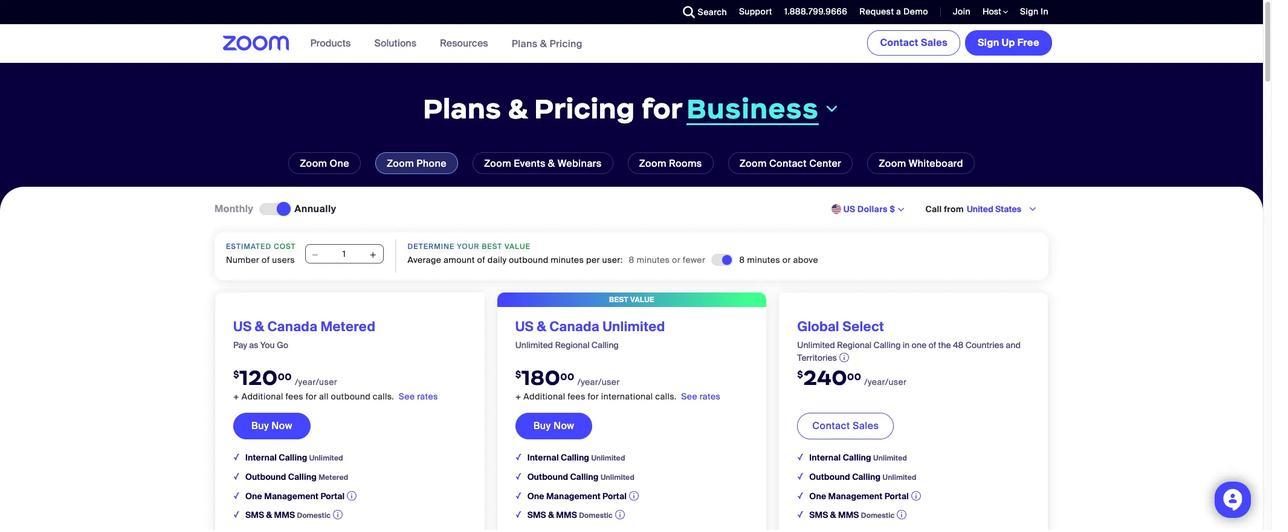 Task type: describe. For each thing, give the bounding box(es) containing it.
call from
[[926, 204, 964, 215]]

fewer
[[683, 254, 706, 265]]

3 sms & mms domestic from the left
[[810, 509, 895, 520]]

tabs of zoom services tab list
[[18, 152, 1245, 174]]

3 management from the left
[[828, 491, 883, 502]]

zoom contact center
[[740, 157, 842, 170]]

unlimited regional calling in one of the 48 countries and territories
[[797, 340, 1021, 363]]

territories
[[797, 352, 837, 363]]

in
[[1041, 6, 1049, 17]]

us & canada metered pay as you go
[[233, 318, 376, 350]]

zoom rooms
[[639, 157, 702, 170]]

mms for 180
[[556, 509, 577, 520]]

zoom for zoom rooms
[[639, 157, 667, 170]]

& inside product information navigation
[[540, 37, 547, 50]]

estimated cost number of users
[[226, 242, 296, 265]]

monthly
[[215, 202, 253, 215]]

one
[[912, 340, 927, 350]]

determine your best value
[[408, 242, 531, 251]]

/year/user inside $ 240 00 /year/user
[[865, 376, 907, 387]]

pricing for plans & pricing
[[550, 37, 583, 50]]

above
[[793, 254, 818, 265]]

sales inside meetings navigation
[[921, 36, 948, 49]]

outbound calling unlimited for 180
[[527, 471, 635, 482]]

one for 120
[[245, 491, 262, 502]]

regional inside us & canada unlimited unlimited regional calling
[[555, 340, 590, 350]]

+ for 120
[[233, 391, 239, 402]]

internal for 180
[[527, 452, 559, 463]]

call
[[926, 204, 942, 215]]

buy now for 120
[[251, 419, 292, 432]]

from
[[944, 204, 964, 215]]

+ for 180
[[515, 391, 521, 402]]

/year/user for 120
[[295, 376, 337, 387]]

products
[[310, 37, 351, 50]]

annually
[[295, 202, 336, 215]]

select
[[843, 318, 884, 335]]

$ 120 00 /year/user + additional fees for all outbound calls. see rates
[[233, 364, 438, 402]]

us dollars $
[[844, 204, 896, 215]]

sms & mms domestic for 120
[[245, 509, 331, 520]]

average
[[408, 254, 441, 265]]

of inside estimated cost number of users
[[262, 254, 270, 265]]

search button
[[674, 0, 730, 24]]

canada for 120
[[268, 318, 318, 335]]

one for 240
[[810, 491, 826, 502]]

8 for 8 minutes or above
[[739, 254, 745, 265]]

international
[[601, 391, 653, 402]]

buy now link for 180
[[515, 413, 593, 439]]

host button
[[983, 6, 1008, 18]]

internal calling unlimited for 180
[[527, 452, 625, 463]]

cost
[[274, 242, 296, 251]]

outbound calling unlimited for 240
[[810, 471, 917, 482]]

join link up meetings navigation
[[953, 6, 971, 17]]

minutes for 8 minutes or above
[[747, 254, 780, 265]]

amount
[[444, 254, 475, 265]]

one for 180
[[527, 491, 544, 502]]

plans & pricing for
[[423, 91, 683, 126]]

webinars
[[558, 157, 602, 170]]

contact inside meetings navigation
[[880, 36, 919, 49]]

contact sales link inside meetings navigation
[[868, 30, 961, 56]]

contact inside tabs of zoom services tab list
[[769, 157, 807, 170]]

$ inside popup button
[[890, 204, 896, 215]]

plans & pricing
[[512, 37, 583, 50]]

zoom for zoom contact center
[[740, 157, 767, 170]]

/year/user for 180
[[578, 376, 620, 387]]

zoom events & webinars
[[484, 157, 602, 170]]

buy now link for 120
[[233, 413, 311, 439]]

or for above
[[783, 254, 791, 265]]

average amount of daily outbound minutes per user:8 minutes or above element
[[739, 254, 818, 266]]

0 horizontal spatial value
[[505, 242, 531, 251]]

mms for 120
[[274, 509, 295, 520]]

see rates link for 180
[[681, 391, 721, 402]]

join link left host
[[944, 0, 974, 24]]

additional for 180
[[524, 391, 565, 402]]

$ for 180
[[515, 369, 521, 380]]

calls. inside $ 180 00 /year/user + additional fees for international calls. see rates
[[655, 391, 677, 402]]

3 internal calling unlimited from the left
[[810, 452, 907, 463]]

zoom one
[[300, 157, 349, 170]]

per
[[586, 254, 600, 265]]

sms & mms domestic for 180
[[527, 509, 613, 520]]

host
[[983, 6, 1003, 17]]

unlimited inside unlimited regional calling in one of the 48 countries and territories
[[797, 340, 835, 350]]

see rates link for 120
[[399, 391, 438, 402]]

180
[[521, 364, 561, 391]]

business button
[[687, 91, 840, 126]]

$120 per year per user element
[[233, 364, 466, 392]]

see inside $ 120 00 /year/user + additional fees for all outbound calls. see rates
[[399, 391, 415, 402]]

zoom for zoom one
[[300, 157, 327, 170]]

portal for 120
[[321, 491, 345, 502]]

average amount of daily outbound minutes per user:
[[408, 254, 623, 265]]

3 portal from the left
[[885, 491, 909, 502]]

global
[[797, 318, 840, 335]]

undefined 1 text field
[[305, 244, 384, 264]]

business
[[687, 91, 819, 126]]

meetings navigation
[[865, 24, 1055, 58]]

center
[[809, 157, 842, 170]]

daily
[[488, 254, 507, 265]]

for for 180
[[588, 391, 599, 402]]

search
[[698, 7, 727, 18]]

zoom for zoom phone
[[387, 157, 414, 170]]

and
[[1006, 340, 1021, 350]]

1 minutes from the left
[[551, 254, 584, 265]]

rooms
[[669, 157, 702, 170]]

domestic for 120
[[297, 511, 331, 520]]

00 inside $ 240 00 /year/user
[[847, 371, 861, 383]]

metered inside outbound calling metered
[[319, 473, 348, 482]]

additional for 120
[[242, 391, 283, 402]]

8 minutes or above
[[739, 254, 818, 265]]

$ for 120
[[233, 369, 239, 380]]

& inside us & canada metered pay as you go
[[255, 318, 264, 335]]

management for 180
[[546, 491, 601, 502]]

determine
[[408, 242, 455, 251]]

zoom for zoom whiteboard
[[879, 157, 906, 170]]

metered inside us & canada metered pay as you go
[[321, 318, 376, 335]]

rates inside $ 120 00 /year/user + additional fees for all outbound calls. see rates
[[417, 391, 438, 402]]

8 minutes or fewer
[[629, 254, 706, 265]]

as
[[249, 340, 258, 350]]

your
[[457, 242, 480, 251]]

average amount of daily outbound minutes per user:8 minutes or fewer element
[[629, 254, 706, 266]]

fees for 180
[[568, 391, 586, 402]]

$ 180 00 /year/user + additional fees for international calls. see rates
[[515, 364, 721, 402]]

sign up free
[[978, 36, 1040, 49]]

portal for 180
[[603, 491, 627, 502]]

rates inside $ 180 00 /year/user + additional fees for international calls. see rates
[[700, 391, 721, 402]]

buy for 120
[[251, 419, 269, 432]]

undefined 1 increase image
[[369, 249, 378, 261]]

global select
[[797, 318, 884, 335]]

plans for plans & pricing for
[[423, 91, 501, 126]]

show options image
[[1028, 205, 1038, 214]]

sign for sign in
[[1020, 6, 1039, 17]]

phone
[[417, 157, 447, 170]]

sign in
[[1020, 6, 1049, 17]]

resources
[[440, 37, 488, 50]]

product information navigation
[[301, 24, 592, 63]]

internal for 120
[[245, 452, 277, 463]]

banner containing contact sales
[[209, 24, 1055, 63]]

solutions
[[374, 37, 417, 50]]



Task type: locate. For each thing, give the bounding box(es) containing it.
of inside unlimited regional calling in one of the 48 countries and territories
[[929, 340, 936, 350]]

00 inside $ 180 00 /year/user + additional fees for international calls. see rates
[[561, 371, 575, 383]]

fees left all
[[286, 391, 303, 402]]

2 portal from the left
[[603, 491, 627, 502]]

2 zoom from the left
[[387, 157, 414, 170]]

contact sales link
[[868, 30, 961, 56], [797, 413, 894, 439]]

sign in link
[[1011, 0, 1055, 24], [1020, 6, 1049, 17]]

1 horizontal spatial calls.
[[655, 391, 677, 402]]

2 horizontal spatial sms
[[810, 509, 828, 520]]

00
[[278, 371, 292, 383], [561, 371, 575, 383], [847, 371, 861, 383]]

1 horizontal spatial sign
[[1020, 6, 1039, 17]]

in
[[903, 340, 910, 350]]

1 vertical spatial contact sales
[[813, 419, 879, 432]]

1 horizontal spatial 00
[[561, 371, 575, 383]]

sales down the demo
[[921, 36, 948, 49]]

$240 per year per user element
[[797, 364, 1030, 392]]

buy now down 120
[[251, 419, 292, 432]]

mms
[[274, 509, 295, 520], [556, 509, 577, 520], [838, 509, 859, 520]]

0 horizontal spatial sales
[[853, 419, 879, 432]]

outbound calling unlimited
[[527, 471, 635, 482], [810, 471, 917, 482]]

outbound for 120
[[245, 471, 286, 482]]

00 down us & canada unlimited unlimited regional calling
[[561, 371, 575, 383]]

& inside tabs of zoom services tab list
[[548, 157, 555, 170]]

contact down a
[[880, 36, 919, 49]]

1 horizontal spatial outbound calling unlimited
[[810, 471, 917, 482]]

2 domestic from the left
[[579, 511, 613, 520]]

1 sms from the left
[[245, 509, 264, 520]]

1 horizontal spatial +
[[515, 391, 521, 402]]

number of users: 1 element
[[305, 244, 384, 265]]

buy now link down 120
[[233, 413, 311, 439]]

zoom down business
[[740, 157, 767, 170]]

2 rates from the left
[[700, 391, 721, 402]]

1 internal calling unlimited from the left
[[245, 452, 343, 463]]

zoom whiteboard
[[879, 157, 963, 170]]

contact sales link inside main content
[[797, 413, 894, 439]]

see
[[399, 391, 415, 402], [681, 391, 698, 402]]

one management portal for 120
[[245, 491, 345, 502]]

$ for 240
[[797, 369, 804, 380]]

plans
[[512, 37, 538, 50], [423, 91, 501, 126]]

1 horizontal spatial value
[[631, 295, 655, 305]]

+ inside $ 180 00 /year/user + additional fees for international calls. see rates
[[515, 391, 521, 402]]

calls. inside $ 120 00 /year/user + additional fees for all outbound calls. see rates
[[373, 391, 394, 402]]

0 horizontal spatial best
[[482, 242, 502, 251]]

240
[[804, 364, 847, 391]]

0 horizontal spatial see rates link
[[399, 391, 438, 402]]

0 horizontal spatial of
[[262, 254, 270, 265]]

us for 120
[[233, 318, 252, 335]]

contact sales down $ 240 00 /year/user
[[813, 419, 879, 432]]

sales inside main content
[[853, 419, 879, 432]]

outbound
[[245, 471, 286, 482], [527, 471, 568, 482], [810, 471, 850, 482]]

dollars
[[858, 204, 888, 215]]

1 horizontal spatial us
[[515, 318, 534, 335]]

see rates link
[[399, 391, 438, 402], [681, 391, 721, 402]]

0 horizontal spatial now
[[272, 419, 292, 432]]

2 one management portal from the left
[[527, 491, 627, 502]]

2 calls. from the left
[[655, 391, 677, 402]]

contact sales inside meetings navigation
[[880, 36, 948, 49]]

now up outbound calling metered
[[272, 419, 292, 432]]

contact left center
[[769, 157, 807, 170]]

calling inside unlimited regional calling in one of the 48 countries and territories
[[874, 340, 901, 350]]

+ left 120
[[233, 391, 239, 402]]

1 horizontal spatial buy
[[534, 419, 551, 432]]

1 horizontal spatial outbound
[[527, 471, 568, 482]]

free
[[1018, 36, 1040, 49]]

2 horizontal spatial management
[[828, 491, 883, 502]]

+ left the 180
[[515, 391, 521, 402]]

8 inside "average amount of daily outbound minutes per user:8 minutes or fewer" element
[[629, 254, 635, 265]]

3 outbound from the left
[[810, 471, 850, 482]]

0 horizontal spatial plans
[[423, 91, 501, 126]]

2 see rates link from the left
[[681, 391, 721, 402]]

Country/Region text field
[[966, 203, 1028, 215]]

us dollars $ button
[[844, 203, 896, 215]]

0 vertical spatial value
[[505, 242, 531, 251]]

resources button
[[440, 24, 494, 63]]

of left daily
[[477, 254, 485, 265]]

calling
[[592, 340, 619, 350], [874, 340, 901, 350], [279, 452, 307, 463], [561, 452, 589, 463], [843, 452, 872, 463], [288, 471, 317, 482], [570, 471, 599, 482], [852, 471, 881, 482]]

3 zoom from the left
[[484, 157, 511, 170]]

2 buy now from the left
[[534, 419, 574, 432]]

2 horizontal spatial us
[[844, 204, 856, 215]]

sign left the up
[[978, 36, 1000, 49]]

sign for sign up free
[[978, 36, 1000, 49]]

a
[[896, 6, 901, 17]]

1 portal from the left
[[321, 491, 345, 502]]

for left all
[[306, 391, 317, 402]]

&
[[540, 37, 547, 50], [508, 91, 528, 126], [548, 157, 555, 170], [255, 318, 264, 335], [537, 318, 546, 335], [266, 509, 272, 520], [548, 509, 554, 520], [830, 509, 836, 520]]

or left above
[[783, 254, 791, 265]]

solutions button
[[374, 24, 422, 63]]

0 horizontal spatial 00
[[278, 371, 292, 383]]

0 horizontal spatial contact sales
[[813, 419, 879, 432]]

show options image
[[896, 205, 906, 215]]

8 for 8 minutes or fewer
[[629, 254, 635, 265]]

for
[[642, 91, 683, 126], [306, 391, 317, 402], [588, 391, 599, 402]]

internal calling unlimited for 120
[[245, 452, 343, 463]]

contact sales inside main content
[[813, 419, 879, 432]]

0 horizontal spatial one management portal
[[245, 491, 345, 502]]

2 horizontal spatial internal calling unlimited
[[810, 452, 907, 463]]

48
[[953, 340, 964, 350]]

2 outbound from the left
[[527, 471, 568, 482]]

0 horizontal spatial for
[[306, 391, 317, 402]]

us inside popup button
[[844, 204, 856, 215]]

3 /year/user from the left
[[865, 376, 907, 387]]

2 + from the left
[[515, 391, 521, 402]]

0 horizontal spatial mms
[[274, 509, 295, 520]]

2 management from the left
[[546, 491, 601, 502]]

2 mms from the left
[[556, 509, 577, 520]]

zoom logo image
[[223, 36, 289, 51]]

main content
[[0, 24, 1263, 530]]

00 for 120
[[278, 371, 292, 383]]

0 vertical spatial best
[[482, 242, 502, 251]]

request
[[860, 6, 894, 17]]

1 vertical spatial outbound
[[331, 391, 371, 402]]

contact sales link down the demo
[[868, 30, 961, 56]]

2 horizontal spatial contact
[[880, 36, 919, 49]]

$ 240 00 /year/user
[[797, 364, 907, 391]]

best up daily
[[482, 242, 502, 251]]

1 vertical spatial contact sales link
[[797, 413, 894, 439]]

2 or from the left
[[783, 254, 791, 265]]

support
[[739, 6, 772, 17]]

0 horizontal spatial buy
[[251, 419, 269, 432]]

2 8 from the left
[[739, 254, 745, 265]]

0 vertical spatial metered
[[321, 318, 376, 335]]

for left international
[[588, 391, 599, 402]]

contact sales down the demo
[[880, 36, 948, 49]]

plans inside product information navigation
[[512, 37, 538, 50]]

2 horizontal spatial of
[[929, 340, 936, 350]]

1 now from the left
[[272, 419, 292, 432]]

8 right fewer
[[739, 254, 745, 265]]

1 horizontal spatial mms
[[556, 509, 577, 520]]

2 horizontal spatial domestic
[[861, 511, 895, 520]]

zoom left 'phone'
[[387, 157, 414, 170]]

1 horizontal spatial domestic
[[579, 511, 613, 520]]

00 for 180
[[561, 371, 575, 383]]

1 internal from the left
[[245, 452, 277, 463]]

1 mms from the left
[[274, 509, 295, 520]]

buy now
[[251, 419, 292, 432], [534, 419, 574, 432]]

/year/user down unlimited regional calling in one of the 48 countries and territories
[[865, 376, 907, 387]]

5 zoom from the left
[[740, 157, 767, 170]]

fees inside $ 120 00 /year/user + additional fees for all outbound calls. see rates
[[286, 391, 303, 402]]

management for 120
[[264, 491, 319, 502]]

1.888.799.9666
[[784, 6, 848, 17]]

0 vertical spatial sales
[[921, 36, 948, 49]]

2 minutes from the left
[[637, 254, 670, 265]]

fees inside $ 180 00 /year/user + additional fees for international calls. see rates
[[568, 391, 586, 402]]

sms for 120
[[245, 509, 264, 520]]

1 or from the left
[[672, 254, 681, 265]]

+
[[233, 391, 239, 402], [515, 391, 521, 402]]

3 mms from the left
[[838, 509, 859, 520]]

0 vertical spatial contact sales
[[880, 36, 948, 49]]

0 horizontal spatial internal
[[245, 452, 277, 463]]

1 horizontal spatial best
[[609, 295, 629, 305]]

1 canada from the left
[[268, 318, 318, 335]]

1 + from the left
[[233, 391, 239, 402]]

1 vertical spatial sales
[[853, 419, 879, 432]]

0 vertical spatial contact sales link
[[868, 30, 961, 56]]

pricing inside main content
[[534, 91, 635, 126]]

outbound
[[509, 254, 549, 265], [331, 391, 371, 402]]

8 inside average amount of daily outbound minutes per user:8 minutes or above element
[[739, 254, 745, 265]]

calls. right international
[[655, 391, 677, 402]]

2 outbound calling unlimited from the left
[[810, 471, 917, 482]]

for up zoom rooms
[[642, 91, 683, 126]]

00 down the go
[[278, 371, 292, 383]]

2 horizontal spatial portal
[[885, 491, 909, 502]]

1 00 from the left
[[278, 371, 292, 383]]

1 outbound calling unlimited from the left
[[527, 471, 635, 482]]

regional up the 180
[[555, 340, 590, 350]]

main content containing business
[[0, 24, 1263, 530]]

minutes left per
[[551, 254, 584, 265]]

3 internal from the left
[[810, 452, 841, 463]]

the
[[938, 340, 951, 350]]

for inside $ 120 00 /year/user + additional fees for all outbound calls. see rates
[[306, 391, 317, 402]]

2 horizontal spatial outbound
[[810, 471, 850, 482]]

fees right the 180
[[568, 391, 586, 402]]

demo
[[904, 6, 928, 17]]

1 domestic from the left
[[297, 511, 331, 520]]

calls.
[[373, 391, 394, 402], [655, 391, 677, 402]]

us inside us & canada metered pay as you go
[[233, 318, 252, 335]]

additional
[[242, 391, 283, 402], [524, 391, 565, 402]]

3 00 from the left
[[847, 371, 861, 383]]

1 outbound from the left
[[245, 471, 286, 482]]

zoom up annually
[[300, 157, 327, 170]]

3 minutes from the left
[[747, 254, 780, 265]]

1 buy now from the left
[[251, 419, 292, 432]]

all
[[319, 391, 329, 402]]

1 horizontal spatial contact sales
[[880, 36, 948, 49]]

canada for 180
[[550, 318, 600, 335]]

1 horizontal spatial regional
[[837, 340, 872, 350]]

now for 120
[[272, 419, 292, 432]]

0 horizontal spatial sms & mms domestic
[[245, 509, 331, 520]]

1 calls. from the left
[[373, 391, 394, 402]]

1 horizontal spatial sms
[[527, 509, 546, 520]]

or for fewer
[[672, 254, 681, 265]]

for for 120
[[306, 391, 317, 402]]

1 horizontal spatial internal calling unlimited
[[527, 452, 625, 463]]

calls. right all
[[373, 391, 394, 402]]

request a demo
[[860, 6, 928, 17]]

2 regional from the left
[[837, 340, 872, 350]]

3 sms from the left
[[810, 509, 828, 520]]

regional
[[555, 340, 590, 350], [837, 340, 872, 350]]

1 one management portal from the left
[[245, 491, 345, 502]]

0 horizontal spatial rates
[[417, 391, 438, 402]]

1 vertical spatial pricing
[[534, 91, 635, 126]]

0 horizontal spatial /year/user
[[295, 376, 337, 387]]

buy now for 180
[[534, 419, 574, 432]]

contact down 240
[[813, 419, 850, 432]]

see inside $ 180 00 /year/user + additional fees for international calls. see rates
[[681, 391, 698, 402]]

2 horizontal spatial for
[[642, 91, 683, 126]]

fees for 120
[[286, 391, 303, 402]]

buy down the 180
[[534, 419, 551, 432]]

you
[[260, 340, 275, 350]]

of left the
[[929, 340, 936, 350]]

whiteboard
[[909, 157, 963, 170]]

2 sms from the left
[[527, 509, 546, 520]]

pricing
[[550, 37, 583, 50], [534, 91, 635, 126]]

pricing inside product information navigation
[[550, 37, 583, 50]]

best down user:
[[609, 295, 629, 305]]

1 vertical spatial metered
[[319, 473, 348, 482]]

now for 180
[[554, 419, 574, 432]]

for inside $ 180 00 /year/user + additional fees for international calls. see rates
[[588, 391, 599, 402]]

0 horizontal spatial buy now link
[[233, 413, 311, 439]]

one inside tabs of zoom services tab list
[[330, 157, 349, 170]]

outbound right daily
[[509, 254, 549, 265]]

canada inside us & canada unlimited unlimited regional calling
[[550, 318, 600, 335]]

regional down 'select'
[[837, 340, 872, 350]]

1 vertical spatial value
[[631, 295, 655, 305]]

2 sms & mms domestic from the left
[[527, 509, 613, 520]]

or left fewer
[[672, 254, 681, 265]]

1 horizontal spatial for
[[588, 391, 599, 402]]

0 vertical spatial plans
[[512, 37, 538, 50]]

1 additional from the left
[[242, 391, 283, 402]]

/year/user inside $ 180 00 /year/user + additional fees for international calls. see rates
[[578, 376, 620, 387]]

2 internal from the left
[[527, 452, 559, 463]]

0 horizontal spatial calls.
[[373, 391, 394, 402]]

2 00 from the left
[[561, 371, 575, 383]]

2 see from the left
[[681, 391, 698, 402]]

1 horizontal spatial rates
[[700, 391, 721, 402]]

1 regional from the left
[[555, 340, 590, 350]]

join
[[953, 6, 971, 17]]

1 horizontal spatial canada
[[550, 318, 600, 335]]

1 see from the left
[[399, 391, 415, 402]]

internal
[[245, 452, 277, 463], [527, 452, 559, 463], [810, 452, 841, 463]]

2 horizontal spatial mms
[[838, 509, 859, 520]]

1 sms & mms domestic from the left
[[245, 509, 331, 520]]

outbound for 180
[[527, 471, 568, 482]]

1 horizontal spatial buy now
[[534, 419, 574, 432]]

2 horizontal spatial minutes
[[747, 254, 780, 265]]

6 zoom from the left
[[879, 157, 906, 170]]

metered
[[321, 318, 376, 335], [319, 473, 348, 482]]

canada inside us & canada metered pay as you go
[[268, 318, 318, 335]]

products button
[[310, 24, 356, 63]]

0 horizontal spatial fees
[[286, 391, 303, 402]]

best value
[[609, 295, 655, 305]]

/year/user
[[295, 376, 337, 387], [578, 376, 620, 387], [865, 376, 907, 387]]

us & canada unlimited unlimited regional calling
[[515, 318, 665, 350]]

countries
[[966, 340, 1004, 350]]

& inside us & canada unlimited unlimited regional calling
[[537, 318, 546, 335]]

now down the 180
[[554, 419, 574, 432]]

0 vertical spatial pricing
[[550, 37, 583, 50]]

/year/user up international
[[578, 376, 620, 387]]

1 buy now link from the left
[[233, 413, 311, 439]]

additional inside $ 180 00 /year/user + additional fees for international calls. see rates
[[524, 391, 565, 402]]

0 horizontal spatial sign
[[978, 36, 1000, 49]]

minutes for 8 minutes or fewer
[[637, 254, 670, 265]]

zoom left the rooms
[[639, 157, 667, 170]]

1 horizontal spatial one management portal
[[527, 491, 627, 502]]

of left users
[[262, 254, 270, 265]]

fees
[[286, 391, 303, 402], [568, 391, 586, 402]]

banner
[[209, 24, 1055, 63]]

minutes right user:
[[637, 254, 670, 265]]

2 horizontal spatial one management portal
[[810, 491, 909, 502]]

0 horizontal spatial domestic
[[297, 511, 331, 520]]

1 horizontal spatial outbound
[[509, 254, 549, 265]]

outbound inside $ 120 00 /year/user + additional fees for all outbound calls. see rates
[[331, 391, 371, 402]]

00 inside $ 120 00 /year/user + additional fees for all outbound calls. see rates
[[278, 371, 292, 383]]

1 horizontal spatial fees
[[568, 391, 586, 402]]

one
[[330, 157, 349, 170], [245, 491, 262, 502], [527, 491, 544, 502], [810, 491, 826, 502]]

buy for 180
[[534, 419, 551, 432]]

value down 8 minutes or fewer
[[631, 295, 655, 305]]

2 horizontal spatial 00
[[847, 371, 861, 383]]

us for 180
[[515, 318, 534, 335]]

1 vertical spatial plans
[[423, 91, 501, 126]]

buy down 120
[[251, 419, 269, 432]]

1 horizontal spatial /year/user
[[578, 376, 620, 387]]

0 horizontal spatial +
[[233, 391, 239, 402]]

0 horizontal spatial us
[[233, 318, 252, 335]]

0 horizontal spatial outbound
[[331, 391, 371, 402]]

pricing for plans & pricing for
[[534, 91, 635, 126]]

0 horizontal spatial contact
[[769, 157, 807, 170]]

0 vertical spatial sign
[[1020, 6, 1039, 17]]

1 vertical spatial best
[[609, 295, 629, 305]]

one management portal for 180
[[527, 491, 627, 502]]

8 right user:
[[629, 254, 635, 265]]

outbound right all
[[331, 391, 371, 402]]

sales down $ 240 00 /year/user
[[853, 419, 879, 432]]

2 /year/user from the left
[[578, 376, 620, 387]]

undefined 1 decrease image
[[311, 249, 320, 261]]

0 horizontal spatial outbound calling unlimited
[[527, 471, 635, 482]]

sign up free button
[[965, 30, 1052, 56]]

management
[[264, 491, 319, 502], [546, 491, 601, 502], [828, 491, 883, 502]]

zoom phone
[[387, 157, 447, 170]]

sms for 180
[[527, 509, 546, 520]]

2 horizontal spatial /year/user
[[865, 376, 907, 387]]

down image
[[824, 102, 840, 116]]

now
[[272, 419, 292, 432], [554, 419, 574, 432]]

2 additional from the left
[[524, 391, 565, 402]]

1 horizontal spatial see rates link
[[681, 391, 721, 402]]

1 horizontal spatial minutes
[[637, 254, 670, 265]]

domestic for 180
[[579, 511, 613, 520]]

user:
[[602, 254, 623, 265]]

0 horizontal spatial 8
[[629, 254, 635, 265]]

2 canada from the left
[[550, 318, 600, 335]]

1 horizontal spatial internal
[[527, 452, 559, 463]]

1 see rates link from the left
[[399, 391, 438, 402]]

0 horizontal spatial sms
[[245, 509, 264, 520]]

1 horizontal spatial buy now link
[[515, 413, 593, 439]]

$180 per year per user element
[[515, 364, 749, 392]]

zoom for zoom events & webinars
[[484, 157, 511, 170]]

1 buy from the left
[[251, 419, 269, 432]]

internal calling unlimited
[[245, 452, 343, 463], [527, 452, 625, 463], [810, 452, 907, 463]]

plans for plans & pricing
[[512, 37, 538, 50]]

1 fees from the left
[[286, 391, 303, 402]]

$ inside $ 180 00 /year/user + additional fees for international calls. see rates
[[515, 369, 521, 380]]

sign inside button
[[978, 36, 1000, 49]]

1 zoom from the left
[[300, 157, 327, 170]]

us left dollars
[[844, 204, 856, 215]]

1 horizontal spatial of
[[477, 254, 485, 265]]

1 management from the left
[[264, 491, 319, 502]]

up
[[1002, 36, 1015, 49]]

pay
[[233, 340, 247, 350]]

us inside us & canada unlimited unlimited regional calling
[[515, 318, 534, 335]]

buy now down the 180
[[534, 419, 574, 432]]

+ inside $ 120 00 /year/user + additional fees for all outbound calls. see rates
[[233, 391, 239, 402]]

regional inside unlimited regional calling in one of the 48 countries and territories
[[837, 340, 872, 350]]

calling inside us & canada unlimited unlimited regional calling
[[592, 340, 619, 350]]

zoom left events
[[484, 157, 511, 170]]

value up average amount of daily outbound minutes per user:
[[505, 242, 531, 251]]

contact sales link down $ 240 00 /year/user
[[797, 413, 894, 439]]

0 horizontal spatial canada
[[268, 318, 318, 335]]

0 horizontal spatial regional
[[555, 340, 590, 350]]

us up the pay
[[233, 318, 252, 335]]

3 domestic from the left
[[861, 511, 895, 520]]

/year/user inside $ 120 00 /year/user + additional fees for all outbound calls. see rates
[[295, 376, 337, 387]]

/year/user up all
[[295, 376, 337, 387]]

1.888.799.9666 button
[[775, 0, 851, 24], [784, 6, 848, 17]]

00 down 'select'
[[847, 371, 861, 383]]

1 vertical spatial contact
[[769, 157, 807, 170]]

3 one management portal from the left
[[810, 491, 909, 502]]

1 8 from the left
[[629, 254, 635, 265]]

$ inside $ 120 00 /year/user + additional fees for all outbound calls. see rates
[[233, 369, 239, 380]]

1 horizontal spatial plans
[[512, 37, 538, 50]]

1 horizontal spatial now
[[554, 419, 574, 432]]

2 now from the left
[[554, 419, 574, 432]]

2 buy from the left
[[534, 419, 551, 432]]

estimated
[[226, 242, 271, 251]]

1 horizontal spatial sales
[[921, 36, 948, 49]]

2 buy now link from the left
[[515, 413, 593, 439]]

1 rates from the left
[[417, 391, 438, 402]]

minutes left above
[[747, 254, 780, 265]]

users
[[272, 254, 295, 265]]

1 horizontal spatial contact
[[813, 419, 850, 432]]

120
[[239, 364, 278, 391]]

of
[[262, 254, 270, 265], [477, 254, 485, 265], [929, 340, 936, 350]]

number
[[226, 254, 259, 265]]

zoom left whiteboard
[[879, 157, 906, 170]]

2 fees from the left
[[568, 391, 586, 402]]

us up the 180
[[515, 318, 534, 335]]

1 /year/user from the left
[[295, 376, 337, 387]]

outbound calling metered
[[245, 471, 348, 482]]

sign left in
[[1020, 6, 1039, 17]]

go
[[277, 340, 288, 350]]

4 zoom from the left
[[639, 157, 667, 170]]

2 internal calling unlimited from the left
[[527, 452, 625, 463]]

sign
[[1020, 6, 1039, 17], [978, 36, 1000, 49]]

0 horizontal spatial internal calling unlimited
[[245, 452, 343, 463]]

events
[[514, 157, 546, 170]]

additional inside $ 120 00 /year/user + additional fees for all outbound calls. see rates
[[242, 391, 283, 402]]

buy now link down the 180
[[515, 413, 593, 439]]

$ inside $ 240 00 /year/user
[[797, 369, 804, 380]]

1 horizontal spatial see
[[681, 391, 698, 402]]

unlimited
[[603, 318, 665, 335], [515, 340, 553, 350], [797, 340, 835, 350], [309, 453, 343, 463], [591, 453, 625, 463], [874, 453, 907, 463], [601, 473, 635, 482], [883, 473, 917, 482]]



Task type: vqa. For each thing, say whether or not it's contained in the screenshot.
right the Buy Now
yes



